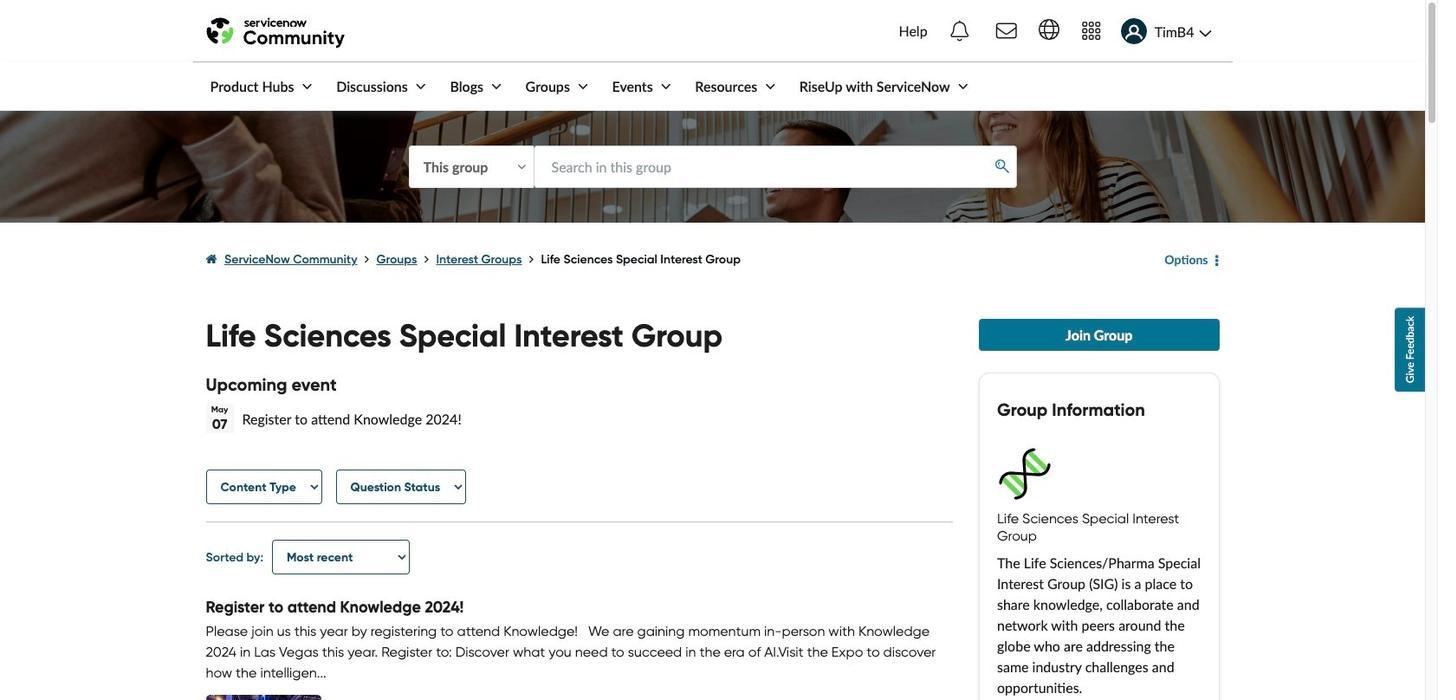 Task type: locate. For each thing, give the bounding box(es) containing it.
heading
[[998, 400, 1202, 421]]

life sciences special interest group image
[[998, 447, 1053, 502]]

menu bar
[[193, 62, 972, 110]]

Search text field
[[533, 146, 1017, 188]]

list
[[206, 236, 1154, 284]]



Task type: describe. For each thing, give the bounding box(es) containing it.
language selector image
[[1039, 19, 1060, 40]]

timb4 image
[[1121, 19, 1147, 45]]



Task type: vqa. For each thing, say whether or not it's contained in the screenshot.
the a
no



